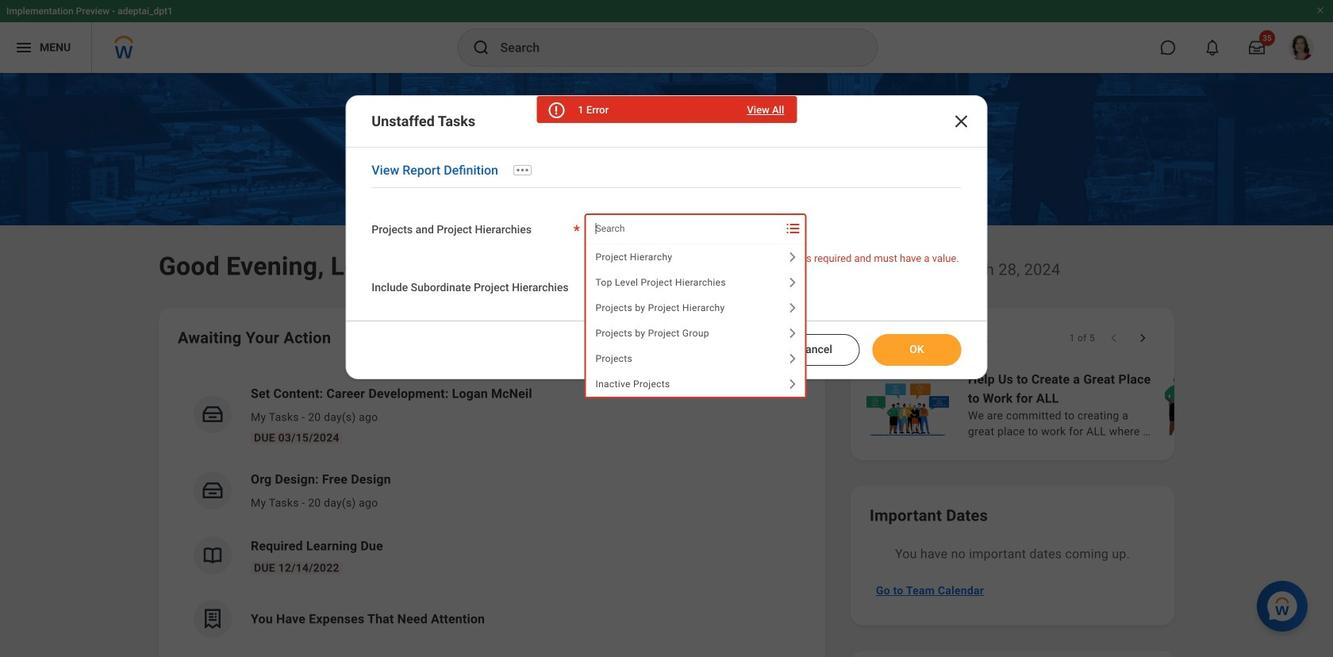 Task type: locate. For each thing, give the bounding box(es) containing it.
chevron right small image
[[783, 247, 802, 267], [783, 273, 802, 292], [783, 298, 802, 317], [783, 324, 802, 343], [783, 349, 802, 368]]

3 chevron right small image from the top
[[783, 298, 802, 317]]

prompts image
[[784, 219, 803, 238]]

chevron right small image
[[1135, 330, 1151, 346], [783, 374, 802, 393]]

banner
[[0, 0, 1333, 73]]

status
[[1070, 332, 1095, 344]]

chevron left small image
[[1106, 330, 1122, 346]]

x image
[[952, 112, 971, 131]]

1 vertical spatial chevron right small image
[[783, 374, 802, 393]]

1 horizontal spatial chevron right small image
[[1135, 330, 1151, 346]]

list
[[864, 368, 1333, 441], [178, 371, 806, 651]]

main content
[[0, 73, 1333, 657]]

dialog
[[345, 95, 988, 379]]

inbox image
[[201, 479, 225, 502]]

book open image
[[201, 544, 225, 567]]

close environment banner image
[[1316, 6, 1325, 15]]

1 chevron right small image from the top
[[783, 247, 802, 267]]

0 horizontal spatial chevron right small image
[[783, 374, 802, 393]]

0 vertical spatial chevron right small image
[[1135, 330, 1151, 346]]



Task type: describe. For each thing, give the bounding box(es) containing it.
inbox large image
[[1249, 40, 1265, 56]]

search image
[[472, 38, 491, 57]]

5 chevron right small image from the top
[[783, 349, 802, 368]]

exclamation image
[[550, 105, 562, 117]]

Search field
[[585, 214, 781, 243]]

1 horizontal spatial list
[[864, 368, 1333, 441]]

2 chevron right small image from the top
[[783, 273, 802, 292]]

0 horizontal spatial list
[[178, 371, 806, 651]]

inbox image
[[201, 402, 225, 426]]

dashboard expenses image
[[201, 607, 225, 631]]

notifications large image
[[1205, 40, 1221, 56]]

4 chevron right small image from the top
[[783, 324, 802, 343]]

profile logan mcneil element
[[1279, 30, 1324, 65]]



Task type: vqa. For each thing, say whether or not it's contained in the screenshot.
the in
no



